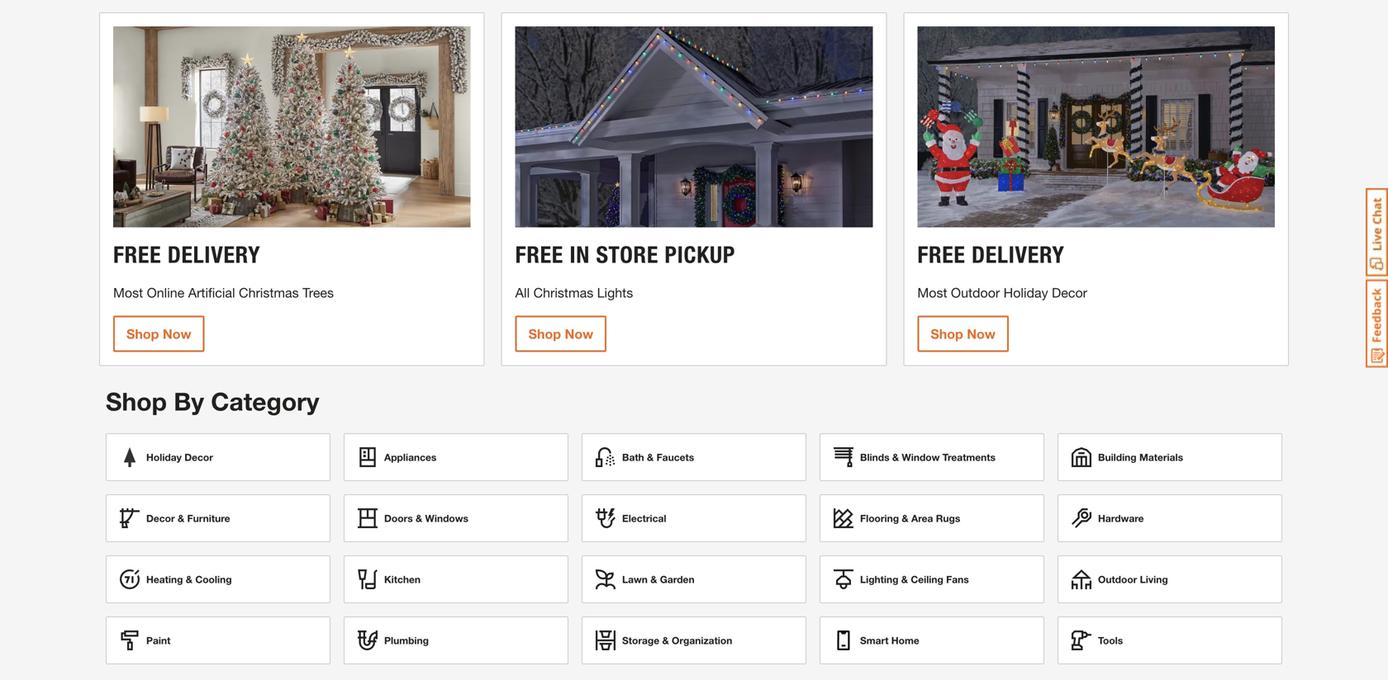 Task type: locate. For each thing, give the bounding box(es) containing it.
all
[[515, 285, 530, 301]]

& inside 'doors & windows' link
[[416, 513, 422, 525]]

lights
[[597, 285, 633, 301]]

delivery
[[167, 241, 261, 269], [972, 241, 1065, 269]]

shop down most outdoor holiday decor
[[931, 326, 963, 342]]

store
[[596, 241, 659, 269]]

1 shop now link from the left
[[113, 316, 205, 353]]

most for most outdoor holiday decor
[[918, 285, 947, 301]]

now down most outdoor holiday decor
[[967, 326, 996, 342]]

& for blinds
[[892, 452, 899, 464]]

& for flooring
[[902, 513, 909, 525]]

free delivery for online
[[113, 241, 261, 269]]

1 horizontal spatial delivery
[[972, 241, 1065, 269]]

doors & windows link
[[344, 495, 569, 543]]

0 horizontal spatial decor
[[146, 513, 175, 525]]

shop now link down the online
[[113, 316, 205, 353]]

& inside storage & organization link
[[662, 636, 669, 647]]

& left ceiling
[[901, 574, 908, 586]]

1 delivery from the left
[[167, 241, 261, 269]]

fans
[[946, 574, 969, 586]]

christmas right all
[[533, 285, 594, 301]]

3 shop now link from the left
[[918, 316, 1009, 353]]

bath
[[622, 452, 644, 464]]

holiday
[[1004, 285, 1048, 301], [146, 452, 182, 464]]

2 shop now from the left
[[529, 326, 594, 342]]

now
[[163, 326, 191, 342], [565, 326, 594, 342], [967, 326, 996, 342]]

free
[[113, 241, 161, 269], [515, 241, 564, 269], [918, 241, 966, 269]]

& inside lawn & garden link
[[651, 574, 657, 586]]

lighting & ceiling fans link
[[820, 556, 1045, 604]]

1 vertical spatial decor
[[184, 452, 213, 464]]

0 horizontal spatial delivery
[[167, 241, 261, 269]]

2 christmas from the left
[[533, 285, 594, 301]]

area
[[911, 513, 933, 525]]

& for bath
[[647, 452, 654, 464]]

shop now link down most outdoor holiday decor
[[918, 316, 1009, 353]]

0 horizontal spatial image for free delivery image
[[113, 27, 471, 228]]

category
[[211, 387, 319, 417]]

windows
[[425, 513, 469, 525]]

& for lighting
[[901, 574, 908, 586]]

2 free from the left
[[515, 241, 564, 269]]

1 most from the left
[[113, 285, 143, 301]]

shop now down most outdoor holiday decor
[[931, 326, 996, 342]]

shop now link
[[113, 316, 205, 353], [515, 316, 607, 353], [918, 316, 1009, 353]]

free up most outdoor holiday decor
[[918, 241, 966, 269]]

free delivery for outdoor
[[918, 241, 1065, 269]]

paint link
[[106, 617, 331, 665]]

& for decor
[[178, 513, 184, 525]]

1 christmas from the left
[[239, 285, 299, 301]]

& inside 'blinds & window treatments' link
[[892, 452, 899, 464]]

appliances link
[[344, 434, 569, 482]]

holiday decor placeholder image
[[120, 448, 140, 468]]

0 vertical spatial decor
[[1052, 285, 1088, 301]]

cooling
[[195, 574, 232, 586]]

shop left by
[[106, 387, 167, 417]]

& right doors
[[416, 513, 422, 525]]

0 horizontal spatial shop now link
[[113, 316, 205, 353]]

shop now link for online
[[113, 316, 205, 353]]

free up the online
[[113, 241, 161, 269]]

0 horizontal spatial now
[[163, 326, 191, 342]]

shop now
[[126, 326, 191, 342], [529, 326, 594, 342], [931, 326, 996, 342]]

& right storage at left
[[662, 636, 669, 647]]

now down all christmas lights
[[565, 326, 594, 342]]

paint
[[146, 636, 171, 647]]

faucets
[[657, 452, 694, 464]]

outdoor
[[951, 285, 1000, 301], [1098, 574, 1137, 586]]

live chat image
[[1366, 188, 1388, 277]]

0 horizontal spatial free delivery
[[113, 241, 261, 269]]

blinds & window treatments link
[[820, 434, 1045, 482]]

1 now from the left
[[163, 326, 191, 342]]

decor
[[1052, 285, 1088, 301], [184, 452, 213, 464], [146, 513, 175, 525]]

&
[[647, 452, 654, 464], [892, 452, 899, 464], [178, 513, 184, 525], [416, 513, 422, 525], [902, 513, 909, 525], [186, 574, 193, 586], [651, 574, 657, 586], [901, 574, 908, 586], [662, 636, 669, 647]]

2 horizontal spatial shop now
[[931, 326, 996, 342]]

holiday decor
[[146, 452, 213, 464]]

free left in
[[515, 241, 564, 269]]

0 vertical spatial outdoor
[[951, 285, 1000, 301]]

free for christmas
[[515, 241, 564, 269]]

plumbing link
[[344, 617, 569, 665]]

storage & organization
[[622, 636, 732, 647]]

1 image for free delivery image from the left
[[113, 27, 471, 228]]

2 horizontal spatial shop now link
[[918, 316, 1009, 353]]

heating & cooling
[[146, 574, 232, 586]]

2 horizontal spatial decor
[[1052, 285, 1088, 301]]

& for doors
[[416, 513, 422, 525]]

home
[[891, 636, 920, 647]]

1 free from the left
[[113, 241, 161, 269]]

3 free from the left
[[918, 241, 966, 269]]

& left area
[[902, 513, 909, 525]]

& left furniture
[[178, 513, 184, 525]]

1 shop now from the left
[[126, 326, 191, 342]]

1 vertical spatial holiday
[[146, 452, 182, 464]]

christmas left trees
[[239, 285, 299, 301]]

garden
[[660, 574, 695, 586]]

online
[[147, 285, 184, 301]]

0 horizontal spatial free
[[113, 241, 161, 269]]

shop now down all christmas lights
[[529, 326, 594, 342]]

now for christmas
[[565, 326, 594, 342]]

& right blinds
[[892, 452, 899, 464]]

shop now link down all christmas lights
[[515, 316, 607, 353]]

& inside decor & furniture link
[[178, 513, 184, 525]]

2 delivery from the left
[[972, 241, 1065, 269]]

0 horizontal spatial shop now
[[126, 326, 191, 342]]

image for free delivery image
[[113, 27, 471, 228], [918, 27, 1275, 228]]

3 now from the left
[[967, 326, 996, 342]]

1 vertical spatial outdoor
[[1098, 574, 1137, 586]]

materials
[[1140, 452, 1183, 464]]

3 shop now from the left
[[931, 326, 996, 342]]

delivery up most outdoor holiday decor
[[972, 241, 1065, 269]]

1 horizontal spatial free
[[515, 241, 564, 269]]

pickup
[[665, 241, 736, 269]]

trees
[[303, 285, 334, 301]]

0 horizontal spatial christmas
[[239, 285, 299, 301]]

1 horizontal spatial holiday
[[1004, 285, 1048, 301]]

shop down all
[[529, 326, 561, 342]]

shop
[[126, 326, 159, 342], [529, 326, 561, 342], [931, 326, 963, 342], [106, 387, 167, 417]]

1 horizontal spatial now
[[565, 326, 594, 342]]

2 horizontal spatial now
[[967, 326, 996, 342]]

smart home link
[[820, 617, 1045, 665]]

2 free delivery from the left
[[918, 241, 1065, 269]]

hardware
[[1098, 513, 1144, 525]]

shop down the online
[[126, 326, 159, 342]]

all christmas lights
[[515, 285, 633, 301]]

2 most from the left
[[918, 285, 947, 301]]

delivery up 'artificial'
[[167, 241, 261, 269]]

lighting & ceiling fans
[[860, 574, 969, 586]]

1 horizontal spatial image for free delivery image
[[918, 27, 1275, 228]]

most
[[113, 285, 143, 301], [918, 285, 947, 301]]

& left cooling
[[186, 574, 193, 586]]

& inside lighting & ceiling fans link
[[901, 574, 908, 586]]

delivery for holiday
[[972, 241, 1065, 269]]

free delivery up the online
[[113, 241, 261, 269]]

2 image for free delivery image from the left
[[918, 27, 1275, 228]]

1 horizontal spatial christmas
[[533, 285, 594, 301]]

in
[[570, 241, 590, 269]]

kitchen
[[384, 574, 421, 586]]

& inside heating & cooling link
[[186, 574, 193, 586]]

0 horizontal spatial outdoor
[[951, 285, 1000, 301]]

free delivery up most outdoor holiday decor
[[918, 241, 1065, 269]]

christmas
[[239, 285, 299, 301], [533, 285, 594, 301]]

shop now down the online
[[126, 326, 191, 342]]

flooring & area rugs
[[860, 513, 961, 525]]

free delivery
[[113, 241, 261, 269], [918, 241, 1065, 269]]

1 horizontal spatial most
[[918, 285, 947, 301]]

2 horizontal spatial free
[[918, 241, 966, 269]]

0 horizontal spatial most
[[113, 285, 143, 301]]

building
[[1098, 452, 1137, 464]]

holiday decor link
[[106, 434, 331, 482]]

& inside bath & faucets link
[[647, 452, 654, 464]]

2 shop now link from the left
[[515, 316, 607, 353]]

1 horizontal spatial free delivery
[[918, 241, 1065, 269]]

1 free delivery from the left
[[113, 241, 261, 269]]

doors & windows
[[384, 513, 469, 525]]

& right bath
[[647, 452, 654, 464]]

decor & furniture
[[146, 513, 230, 525]]

1 horizontal spatial outdoor
[[1098, 574, 1137, 586]]

blinds & window treatments
[[860, 452, 996, 464]]

2 now from the left
[[565, 326, 594, 342]]

now for online
[[163, 326, 191, 342]]

1 horizontal spatial shop now
[[529, 326, 594, 342]]

& right lawn
[[651, 574, 657, 586]]

& inside the flooring & area rugs 'link'
[[902, 513, 909, 525]]

1 horizontal spatial shop now link
[[515, 316, 607, 353]]

bath & faucets
[[622, 452, 694, 464]]

now down the online
[[163, 326, 191, 342]]



Task type: vqa. For each thing, say whether or not it's contained in the screenshot.
the all
yes



Task type: describe. For each thing, give the bounding box(es) containing it.
image for free delivery image for decor
[[918, 27, 1275, 228]]

heating & cooling link
[[106, 556, 331, 604]]

shop by category
[[106, 387, 319, 417]]

image for free delivery image for christmas
[[113, 27, 471, 228]]

smart home placeholder image
[[834, 631, 854, 651]]

treatments
[[943, 452, 996, 464]]

blinds
[[860, 452, 890, 464]]

organization
[[672, 636, 732, 647]]

tools
[[1098, 636, 1123, 647]]

free in store pickup
[[515, 241, 736, 269]]

shop for online
[[126, 326, 159, 342]]

shop now for outdoor
[[931, 326, 996, 342]]

outdoor inside "link"
[[1098, 574, 1137, 586]]

outdoor living
[[1098, 574, 1168, 586]]

ceiling
[[911, 574, 944, 586]]

by
[[174, 387, 204, 417]]

shop for christmas
[[529, 326, 561, 342]]

tools link
[[1058, 617, 1283, 665]]

lighting
[[860, 574, 899, 586]]

& for lawn
[[651, 574, 657, 586]]

artificial
[[188, 285, 235, 301]]

furniture
[[187, 513, 230, 525]]

doors
[[384, 513, 413, 525]]

0 vertical spatial holiday
[[1004, 285, 1048, 301]]

shop now for online
[[126, 326, 191, 342]]

now for outdoor
[[967, 326, 996, 342]]

window
[[902, 452, 940, 464]]

0 horizontal spatial holiday
[[146, 452, 182, 464]]

electrical
[[622, 513, 666, 525]]

hardware link
[[1058, 495, 1283, 543]]

most online artificial christmas trees
[[113, 285, 334, 301]]

& for heating
[[186, 574, 193, 586]]

living
[[1140, 574, 1168, 586]]

storage & organization link
[[582, 617, 807, 665]]

2 vertical spatial decor
[[146, 513, 175, 525]]

lawn & garden
[[622, 574, 695, 586]]

rugs
[[936, 513, 961, 525]]

delivery for artificial
[[167, 241, 261, 269]]

flooring
[[860, 513, 899, 525]]

storage
[[622, 636, 660, 647]]

lawn & garden link
[[582, 556, 807, 604]]

decor & furniture link
[[106, 495, 331, 543]]

free for outdoor
[[918, 241, 966, 269]]

shop for outdoor
[[931, 326, 963, 342]]

1 horizontal spatial decor
[[184, 452, 213, 464]]

building materials
[[1098, 452, 1183, 464]]

feedback link image
[[1366, 279, 1388, 369]]

outdoor living link
[[1058, 556, 1283, 604]]

lawn
[[622, 574, 648, 586]]

most for most online artificial christmas trees
[[113, 285, 143, 301]]

free for online
[[113, 241, 161, 269]]

most outdoor holiday decor
[[918, 285, 1088, 301]]

shop now link for christmas
[[515, 316, 607, 353]]

building materials link
[[1058, 434, 1283, 482]]

image for free in store pickup image
[[515, 27, 873, 228]]

heating
[[146, 574, 183, 586]]

shop now link for outdoor
[[918, 316, 1009, 353]]

appliances
[[384, 452, 437, 464]]

shop now for christmas
[[529, 326, 594, 342]]

smart
[[860, 636, 889, 647]]

& for storage
[[662, 636, 669, 647]]

electrical link
[[582, 495, 807, 543]]

smart home
[[860, 636, 920, 647]]

bath & faucets link
[[582, 434, 807, 482]]

plumbing
[[384, 636, 429, 647]]

flooring & area rugs link
[[820, 495, 1045, 543]]

kitchen link
[[344, 556, 569, 604]]



